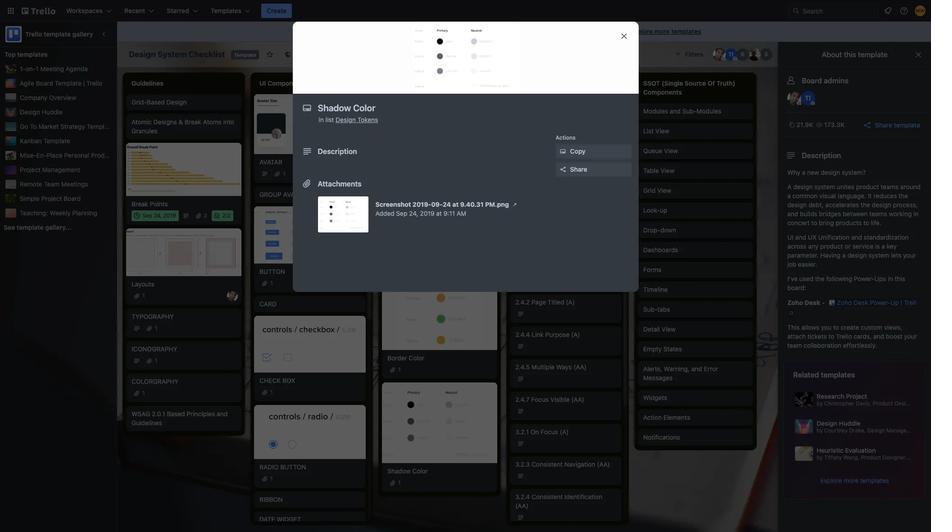 Task type: vqa. For each thing, say whether or not it's contained in the screenshot.
You're
no



Task type: locate. For each thing, give the bounding box(es) containing it.
(a) inside 'link'
[[560, 428, 569, 436]]

by inside design huddle by courtney drake, design manager @ trello
[[817, 427, 823, 434]]

by for research project
[[817, 400, 823, 407]]

builds
[[801, 210, 818, 218]]

huddle down christopher
[[840, 420, 861, 427]]

1 vertical spatial your
[[905, 333, 918, 340]]

project right research
[[847, 393, 868, 400]]

0 vertical spatial break
[[185, 118, 201, 126]]

system inside text field
[[158, 50, 187, 59]]

0 horizontal spatial at
[[437, 210, 442, 217]]

1 horizontal spatial sub-
[[683, 107, 697, 115]]

trello inspiration (inspiringtaco) image
[[802, 91, 816, 105]]

2.0.1
[[152, 410, 165, 418]]

@ inside heuristic evaluation by tiffany wang, product designer @ trello
[[908, 454, 913, 461]]

system
[[815, 183, 836, 191], [869, 252, 890, 259]]

2 horizontal spatial project
[[847, 393, 868, 400]]

kanban template
[[20, 137, 70, 145]]

1 vertical spatial button
[[281, 463, 306, 471]]

0 vertical spatial system
[[815, 183, 836, 191]]

0 horizontal spatial modules
[[644, 107, 669, 115]]

iconography link
[[132, 345, 236, 354]]

alerts, warning, and error messages
[[644, 365, 719, 382]]

personal
[[64, 151, 89, 159]]

by for heuristic evaluation
[[817, 454, 823, 461]]

@ inside design huddle by courtney drake, design manager @ trello
[[911, 427, 916, 434]]

0 vertical spatial is
[[367, 27, 372, 35]]

color right shadow
[[413, 467, 428, 475]]

design down "service"
[[848, 252, 868, 259]]

color right text
[[402, 205, 417, 212]]

this for this allows you to create custom views, attach tickets to trello cards, and boost your team collaboration effortlessly.
[[788, 324, 800, 331]]

1 vertical spatial system
[[869, 252, 890, 259]]

(aa) right visible
[[572, 396, 585, 403]]

2 horizontal spatial board
[[802, 77, 823, 85]]

explore more templates down wang,
[[821, 477, 890, 485]]

break left the points
[[132, 200, 148, 208]]

1 vertical spatial based
[[167, 410, 185, 418]]

views,
[[885, 324, 903, 331]]

sm image
[[559, 147, 568, 156]]

to down you at bottom right
[[829, 333, 835, 340]]

view right 'table'
[[661, 167, 675, 174]]

1 down radio
[[270, 475, 273, 482]]

this left 'public'
[[353, 27, 365, 35]]

a inside a design system unites product teams around a common visual language. it reduces the design debt, accelerates the design process, and builds bridges between teams working in concert to bring products to life.
[[788, 192, 791, 200]]

project inside the research project by christopher davis, product designer @ tre
[[847, 393, 868, 400]]

is down standardization
[[876, 243, 881, 250]]

0 vertical spatial avatar
[[260, 158, 283, 166]]

(a) right titled
[[566, 298, 575, 306]]

ups
[[875, 275, 887, 283]]

alerts, warning, and error messages link
[[644, 365, 748, 383]]

on
[[531, 428, 539, 436]]

0 horizontal spatial 2019
[[163, 212, 176, 219]]

1 horizontal spatial explore
[[821, 477, 843, 485]]

0 horizontal spatial explore more templates link
[[626, 24, 707, 39]]

this right ups
[[895, 275, 906, 283]]

to down builds
[[812, 219, 818, 227]]

0 vertical spatial by
[[817, 400, 823, 407]]

color inside accessibility 1.4.3 color contrast (aa)
[[531, 201, 547, 209]]

3 by from the top
[[817, 454, 823, 461]]

drop-down link
[[644, 226, 748, 235]]

0 horizontal spatial product
[[821, 243, 844, 250]]

your inside ui and ux unification and standardization across any product or service is a key parameter. having a design system lets your job easier.
[[904, 252, 917, 259]]

(aa) down 3.2.4
[[516, 502, 529, 510]]

about this template
[[822, 50, 888, 59]]

atoms
[[203, 118, 222, 126]]

is inside ui and ux unification and standardization across any product or service is a key parameter. having a design system lets your job easier.
[[876, 243, 881, 250]]

(a) for 2.4.2 page titled (a)
[[566, 298, 575, 306]]

break points link
[[132, 200, 236, 209]]

tabs
[[658, 306, 671, 313]]

christopher
[[825, 400, 855, 407]]

your inside the this allows you to create custom views, attach tickets to trello cards, and boost your team collaboration effortlessly.
[[905, 333, 918, 340]]

timeline
[[644, 286, 668, 293]]

sep down the break points
[[142, 212, 152, 219]]

1 horizontal spatial board
[[64, 195, 81, 202]]

heuristic evaluation by tiffany wang, product designer @ trello
[[817, 447, 928, 461]]

template up place
[[43, 137, 70, 145]]

0 vertical spatial system
[[158, 50, 187, 59]]

1 down colorgraphy
[[142, 390, 145, 397]]

1 horizontal spatial this
[[788, 324, 800, 331]]

layouts link
[[132, 280, 236, 289]]

remote team meetings
[[20, 180, 88, 188]]

i've used the following power-ups in this board:
[[788, 275, 906, 292]]

1 vertical spatial product
[[862, 454, 882, 461]]

product inside the research project by christopher davis, product designer @ tre
[[874, 400, 894, 407]]

2
[[204, 212, 207, 219], [223, 212, 226, 219], [228, 212, 231, 219]]

1 vertical spatial (a)
[[572, 331, 581, 338]]

1 horizontal spatial explore more templates
[[821, 477, 890, 485]]

this
[[845, 50, 857, 59], [895, 275, 906, 283]]

designer for project
[[895, 400, 918, 407]]

0 vertical spatial project
[[20, 166, 40, 174]]

1 horizontal spatial system
[[158, 50, 187, 59]]

1 up group avatar
[[283, 170, 286, 177]]

1 vertical spatial in
[[914, 210, 919, 218]]

0 horizontal spatial sub-
[[644, 306, 658, 313]]

0 horizontal spatial system
[[815, 183, 836, 191]]

1 vertical spatial explore
[[821, 477, 843, 485]]

1 vertical spatial consistent
[[532, 493, 563, 501]]

system down key
[[869, 252, 890, 259]]

button up the card
[[260, 268, 285, 275]]

by left courtney
[[817, 427, 823, 434]]

view right grid
[[658, 187, 672, 194]]

1 up the card
[[270, 280, 273, 287]]

modules up list view
[[644, 107, 669, 115]]

view for table view
[[661, 167, 675, 174]]

project for simple
[[41, 195, 62, 202]]

tiffany
[[825, 454, 843, 461]]

purpose
[[546, 331, 570, 338]]

1 horizontal spatial is
[[876, 243, 881, 250]]

widget
[[277, 516, 301, 523]]

0 vertical spatial button
[[260, 268, 285, 275]]

based inside wsag 2.0.1 based principles and guidelines
[[167, 410, 185, 418]]

points
[[150, 200, 168, 208]]

1 vertical spatial system
[[128, 151, 149, 159]]

consistent right 3.2.3
[[532, 461, 563, 468]]

9.40.31
[[461, 201, 484, 208]]

0 horizontal spatial explore
[[631, 27, 653, 35]]

designer inside heuristic evaluation by tiffany wang, product designer @ trello
[[883, 454, 906, 461]]

product for project
[[874, 400, 894, 407]]

en-
[[36, 151, 47, 159]]

pravin arokyaraj (pravinarokyaraj) image
[[749, 48, 761, 61]]

color right 1.4.3 at the top right
[[531, 201, 547, 209]]

1 modules from the left
[[644, 107, 669, 115]]

@
[[920, 400, 925, 407], [911, 427, 916, 434], [908, 454, 913, 461]]

by inside heuristic evaluation by tiffany wang, product designer @ trello
[[817, 454, 823, 461]]

1 horizontal spatial modules
[[697, 107, 722, 115]]

2 vertical spatial project
[[847, 393, 868, 400]]

the
[[466, 27, 476, 35], [899, 192, 909, 200], [861, 201, 871, 209], [816, 275, 825, 283]]

trello inside design huddle by courtney drake, design manager @ trello
[[917, 427, 931, 434]]

0 vertical spatial product
[[874, 400, 894, 407]]

by left tiffany
[[817, 454, 823, 461]]

check box
[[260, 377, 296, 384]]

share template
[[876, 121, 921, 129]]

templates up filters button
[[672, 27, 702, 35]]

color: orange, title: "accessibility" element
[[516, 195, 549, 202]]

0 vertical spatial huddle
[[42, 108, 63, 116]]

design right new
[[821, 169, 841, 176]]

sub- up detail
[[644, 306, 658, 313]]

product up having
[[821, 243, 844, 250]]

0 horizontal spatial this
[[353, 27, 365, 35]]

(aa) right navigation
[[598, 461, 611, 468]]

based
[[147, 98, 165, 106], [167, 410, 185, 418]]

design down reduces
[[873, 201, 892, 209]]

rahul (rahuljr) image left b
[[714, 48, 726, 61]]

(a) right purpose at bottom right
[[572, 331, 581, 338]]

2 for 2 / 2
[[223, 212, 226, 219]]

at
[[453, 201, 459, 208], [437, 210, 442, 217]]

product inside heuristic evaluation by tiffany wang, product designer @ trello
[[862, 454, 882, 461]]

agenda
[[66, 65, 88, 73]]

1 horizontal spatial description
[[802, 151, 842, 160]]

1 vertical spatial rahul (rahuljr) image
[[788, 91, 802, 105]]

@ for evaluation
[[908, 454, 913, 461]]

huddle up market
[[42, 108, 63, 116]]

view right 'list'
[[656, 127, 670, 135]]

1 vertical spatial by
[[817, 427, 823, 434]]

1 vertical spatial at
[[437, 210, 442, 217]]

1 vertical spatial @
[[911, 427, 916, 434]]

@ down manager
[[908, 454, 913, 461]]

text
[[388, 205, 400, 212]]

1 horizontal spatial rahul (rahuljr) image
[[714, 48, 726, 61]]

(a) for 3.2.1 on focus  (a)
[[560, 428, 569, 436]]

view inside 'link'
[[658, 187, 672, 194]]

system inside ui and ux unification and standardization across any product or service is a key parameter. having a design system lets your job easier.
[[869, 252, 890, 259]]

radio button link
[[260, 463, 361, 472]]

(aa) inside accessibility 1.4.3 color contrast (aa)
[[575, 201, 588, 209]]

0 horizontal spatial avatar
[[260, 158, 283, 166]]

shadow
[[388, 467, 411, 475]]

2 2 from the left
[[223, 212, 226, 219]]

1 vertical spatial break
[[132, 200, 148, 208]]

1 2 from the left
[[204, 212, 207, 219]]

1 vertical spatial explore more templates
[[821, 477, 890, 485]]

2 vertical spatial @
[[908, 454, 913, 461]]

and right principles
[[217, 410, 228, 418]]

@ for project
[[920, 400, 925, 407]]

trello inspiration (inspiringtaco) image
[[725, 48, 738, 61]]

1 horizontal spatial break
[[185, 118, 201, 126]]

2019 down 2019-
[[420, 210, 435, 217]]

0 vertical spatial designer
[[895, 400, 918, 407]]

accessibility 1.4.3 color contrast (aa)
[[516, 195, 588, 209]]

in left list
[[319, 116, 324, 124]]

kanban
[[20, 137, 42, 145]]

3 2 from the left
[[228, 212, 231, 219]]

huddle for design huddle by courtney drake, design manager @ trello
[[840, 420, 861, 427]]

2 vertical spatial in
[[889, 275, 894, 283]]

top
[[5, 50, 16, 58]]

widgets link
[[644, 394, 748, 403]]

1 vertical spatial product
[[821, 243, 844, 250]]

0 notifications image
[[883, 5, 894, 16]]

24, down the points
[[154, 212, 162, 219]]

0 horizontal spatial this
[[845, 50, 857, 59]]

teams up life.
[[870, 210, 888, 218]]

templates
[[672, 27, 702, 35], [17, 50, 48, 58], [822, 371, 856, 379], [861, 477, 890, 485]]

your right boost
[[905, 333, 918, 340]]

0 vertical spatial sub-
[[683, 107, 697, 115]]

1 down shadow
[[399, 480, 401, 486]]

view right the queue
[[665, 147, 679, 155]]

ui
[[788, 234, 794, 241]]

and down custom
[[874, 333, 885, 340]]

2 horizontal spatial 2
[[228, 212, 231, 219]]

description for actions
[[318, 147, 357, 156]]

by inside the research project by christopher davis, product designer @ tre
[[817, 400, 823, 407]]

a down or on the right of page
[[843, 252, 846, 259]]

template inside button
[[895, 121, 921, 129]]

related templates
[[794, 371, 856, 379]]

zoho
[[788, 299, 804, 307]]

2 vertical spatial (a)
[[560, 428, 569, 436]]

designer left tre
[[895, 400, 918, 407]]

0 horizontal spatial share
[[571, 165, 588, 173]]

1 vertical spatial focus
[[541, 428, 559, 436]]

Search field
[[789, 4, 880, 18]]

template for see template gallery...
[[17, 224, 44, 231]]

copy
[[571, 147, 586, 155]]

avatar right group
[[283, 190, 306, 198]]

this up attach at the bottom right of the page
[[788, 324, 800, 331]]

system inside a design system unites product teams around a common visual language. it reduces the design debt, accelerates the design process, and builds bridges between teams working in concert to bring products to life.
[[815, 183, 836, 191]]

notifications link
[[644, 433, 748, 442]]

working
[[890, 210, 913, 218]]

0 horizontal spatial rahul (rahuljr) image
[[227, 291, 238, 301]]

typography
[[132, 313, 174, 320]]

explore more templates link down wang,
[[821, 477, 890, 486]]

empty states
[[644, 345, 682, 353]]

anyone
[[435, 27, 456, 35]]

0 vertical spatial product
[[857, 183, 880, 191]]

remote
[[20, 180, 42, 188]]

0 vertical spatial teams
[[881, 183, 899, 191]]

None text field
[[314, 100, 611, 116]]

@ left tre
[[920, 400, 925, 407]]

and inside a design system unites product teams around a common visual language. it reduces the design debt, accelerates the design process, and builds bridges between teams working in concert to bring products to life.
[[788, 210, 799, 218]]

1 down layouts
[[142, 292, 145, 299]]

1 horizontal spatial 2
[[223, 212, 226, 219]]

colorgraphy link
[[132, 377, 236, 386]]

template for share template
[[895, 121, 921, 129]]

1 horizontal spatial in
[[889, 275, 894, 283]]

2019 down the points
[[163, 212, 176, 219]]

warning,
[[664, 365, 690, 373]]

0 vertical spatial rahul (rahuljr) image
[[714, 48, 726, 61]]

system down 'granules'
[[128, 151, 149, 159]]

rahul (rahuljr) image
[[714, 48, 726, 61], [788, 91, 802, 105], [227, 291, 238, 301]]

1 vertical spatial explore more templates link
[[821, 477, 890, 486]]

this allows you to create custom views, attach tickets to trello cards, and boost your team collaboration effortlessly.
[[788, 324, 918, 349]]

(aa) right ways
[[574, 363, 587, 371]]

share inside "button"
[[571, 165, 588, 173]]

market
[[39, 123, 59, 130]]

0 horizontal spatial project
[[20, 166, 40, 174]]

iconography
[[132, 345, 177, 353]]

sub- up list view link
[[683, 107, 697, 115]]

based right 2.0.1
[[167, 410, 185, 418]]

manager
[[887, 427, 909, 434]]

detail view
[[644, 325, 676, 333]]

0 vertical spatial explore more templates
[[631, 27, 702, 35]]

system left checklist
[[158, 50, 187, 59]]

consistent right 3.2.4
[[532, 493, 563, 501]]

1 vertical spatial designer
[[883, 454, 906, 461]]

empty
[[644, 345, 662, 353]]

a left new
[[803, 169, 806, 176]]

look-up
[[644, 206, 668, 214]]

0 horizontal spatial more
[[655, 27, 670, 35]]

a down a on the top right
[[788, 192, 791, 200]]

project inside simple project board link
[[41, 195, 62, 202]]

2 vertical spatial by
[[817, 454, 823, 461]]

and inside wsag 2.0.1 based principles and guidelines
[[217, 410, 228, 418]]

break right &
[[185, 118, 201, 126]]

description for related templates
[[802, 151, 842, 160]]

0 horizontal spatial 2
[[204, 212, 207, 219]]

project up remote
[[20, 166, 40, 174]]

typography link
[[132, 312, 236, 321]]

2 by from the top
[[817, 427, 823, 434]]

2 modules from the left
[[697, 107, 722, 115]]

huddle inside design huddle by courtney drake, design manager @ trello
[[840, 420, 861, 427]]

description up the avatar link on the left top of the page
[[318, 147, 357, 156]]

break inside the break points link
[[132, 200, 148, 208]]

avatar up group
[[260, 158, 283, 166]]

0 vertical spatial more
[[655, 27, 670, 35]]

grid view
[[644, 187, 672, 194]]

to left copy.
[[502, 27, 508, 35]]

teams up reduces
[[881, 183, 899, 191]]

0 vertical spatial (a)
[[566, 298, 575, 306]]

board inside simple project board link
[[64, 195, 81, 202]]

1 vertical spatial project
[[41, 195, 62, 202]]

public
[[378, 27, 396, 35]]

1 horizontal spatial system
[[869, 252, 890, 259]]

button right radio
[[281, 463, 306, 471]]

0 horizontal spatial description
[[318, 147, 357, 156]]

button link
[[260, 267, 361, 276]]

sub-tabs link
[[644, 305, 748, 314]]

trello logo image
[[5, 26, 22, 42]]

internet
[[478, 27, 500, 35]]

around
[[901, 183, 921, 191]]

0 vertical spatial this
[[353, 27, 365, 35]]

(aa) inside 3.2.4 consistent identification (aa)
[[516, 502, 529, 510]]

product up "it"
[[857, 183, 880, 191]]

design system checklist
[[129, 50, 225, 59]]

1-
[[20, 65, 26, 73]]

share inside button
[[876, 121, 893, 129]]

open information menu image
[[900, 6, 909, 15]]

0 vertical spatial your
[[904, 252, 917, 259]]

consistent inside 3.2.4 consistent identification (aa)
[[532, 493, 563, 501]]

and
[[670, 107, 681, 115], [788, 210, 799, 218], [796, 234, 807, 241], [852, 234, 863, 241], [874, 333, 885, 340], [692, 365, 703, 373], [217, 410, 228, 418]]

rahul (rahuljr) image left the card
[[227, 291, 238, 301]]

button inside radio button link
[[281, 463, 306, 471]]

1 vertical spatial this
[[788, 324, 800, 331]]

@ inside the research project by christopher davis, product designer @ tre
[[920, 400, 925, 407]]

this for this is a public template for anyone on the internet to copy.
[[353, 27, 365, 35]]

design
[[821, 169, 841, 176], [794, 183, 813, 191], [788, 201, 807, 209], [873, 201, 892, 209], [848, 252, 868, 259]]

1 vertical spatial is
[[876, 243, 881, 250]]

sub-
[[683, 107, 697, 115], [644, 306, 658, 313]]

1 horizontal spatial product
[[857, 183, 880, 191]]

and left error
[[692, 365, 703, 373]]

focus right on
[[541, 428, 559, 436]]

0 vertical spatial explore
[[631, 27, 653, 35]]

1 horizontal spatial at
[[453, 201, 459, 208]]

board inside agile board template | trello link
[[36, 79, 53, 87]]

any
[[809, 243, 819, 250]]

(aa) right contrast
[[575, 201, 588, 209]]

0 vertical spatial @
[[920, 400, 925, 407]]

visible
[[551, 396, 570, 403]]

1 horizontal spatial 24,
[[409, 210, 419, 217]]

designer inside the research project by christopher davis, product designer @ tre
[[895, 400, 918, 407]]

design tokens link
[[336, 116, 378, 124]]

designer for evaluation
[[883, 454, 906, 461]]

maria williams (mariawilliams94) image
[[916, 5, 926, 16]]

template right strategy at top left
[[87, 123, 114, 130]]

the right used
[[816, 275, 825, 283]]

1 horizontal spatial 2019
[[420, 210, 435, 217]]

1 down text color
[[399, 217, 401, 224]]

star or unstar board image
[[266, 51, 274, 58]]

this inside the this allows you to create custom views, attach tickets to trello cards, and boost your team collaboration effortlessly.
[[788, 324, 800, 331]]

product right davis,
[[874, 400, 894, 407]]

states
[[664, 345, 682, 353]]

explore more templates link up filters button
[[626, 24, 707, 39]]

1 by from the top
[[817, 400, 823, 407]]

granules
[[132, 127, 158, 135]]

planning
[[72, 209, 97, 217]]

0 vertical spatial based
[[147, 98, 165, 106]]

by left christopher
[[817, 400, 823, 407]]

based up designs
[[147, 98, 165, 106]]

2 horizontal spatial in
[[914, 210, 919, 218]]

navigation
[[565, 461, 596, 468]]

1 vertical spatial more
[[844, 477, 859, 485]]

identification
[[565, 493, 603, 501]]

product right wang,
[[862, 454, 882, 461]]

board up trello inspiration (inspiringtaco) icon
[[802, 77, 823, 85]]

Board name text field
[[124, 47, 230, 62]]

explore more templates up filters button
[[631, 27, 702, 35]]

your right lets
[[904, 252, 917, 259]]

to right you at bottom right
[[834, 324, 840, 331]]

a left 'public'
[[373, 27, 377, 35]]

(a) right on
[[560, 428, 569, 436]]



Task type: describe. For each thing, give the bounding box(es) containing it.
board admins
[[802, 77, 849, 85]]

productivity
[[91, 151, 126, 159]]

design inside text field
[[129, 50, 156, 59]]

0 vertical spatial focus
[[532, 396, 549, 403]]

consistent for navigation
[[532, 461, 563, 468]]

consistent for identification
[[532, 493, 563, 501]]

list view link
[[644, 127, 748, 136]]

elements
[[664, 414, 691, 422]]

and up list view link
[[670, 107, 681, 115]]

color for border color
[[409, 354, 425, 362]]

top templates
[[5, 50, 48, 58]]

in inside a design system unites product teams around a common visual language. it reduces the design debt, accelerates the design process, and builds bridges between teams working in concert to bring products to life.
[[914, 210, 919, 218]]

view for detail view
[[662, 325, 676, 333]]

copy.
[[509, 27, 525, 35]]

titled
[[548, 298, 565, 306]]

color for text color
[[402, 205, 417, 212]]

text color link
[[388, 204, 492, 213]]

2 / 2
[[223, 212, 231, 219]]

template down 1-on-1 meeting agenda link
[[55, 79, 82, 87]]

share for share
[[571, 165, 588, 173]]

break points
[[132, 200, 168, 208]]

tickets
[[808, 333, 827, 340]]

view for grid view
[[658, 187, 672, 194]]

0 horizontal spatial explore more templates
[[631, 27, 702, 35]]

create
[[841, 324, 860, 331]]

team
[[788, 342, 803, 349]]

a design system unites product teams around a common visual language. it reduces the design debt, accelerates the design process, and builds bridges between teams working in concert to bring products to life.
[[788, 183, 921, 227]]

at for 9:11
[[437, 210, 442, 217]]

on-
[[26, 65, 36, 73]]

in inside i've used the following power-ups in this board:
[[889, 275, 894, 283]]

share for share template
[[876, 121, 893, 129]]

screenshot 2019-09-24 at 9.40.31 pm.png
[[376, 201, 509, 208]]

you
[[822, 324, 832, 331]]

1 down typography
[[155, 325, 158, 332]]

accessibility
[[516, 195, 549, 202]]

this inside i've used the following power-ups in this board:
[[895, 275, 906, 283]]

contrast
[[548, 201, 574, 209]]

0 horizontal spatial system
[[128, 151, 149, 159]]

button inside button link
[[260, 268, 285, 275]]

0 horizontal spatial in
[[319, 116, 324, 124]]

0 vertical spatial explore more templates link
[[626, 24, 707, 39]]

09-
[[432, 201, 443, 208]]

filters button
[[672, 47, 707, 62]]

design up common
[[794, 183, 813, 191]]

template left star or unstar board icon on the top of the page
[[234, 52, 256, 58]]

3.2.3
[[516, 461, 530, 468]]

messages
[[644, 374, 673, 382]]

colorgraphy
[[132, 378, 179, 385]]

0 horizontal spatial 24,
[[154, 212, 162, 219]]

templates down heuristic evaluation by tiffany wang, product designer @ trello
[[861, 477, 890, 485]]

courtney
[[825, 427, 848, 434]]

why a new design system?
[[788, 169, 867, 176]]

design down common
[[788, 201, 807, 209]]

agile board template | trello link
[[20, 79, 112, 88]]

detail view link
[[644, 325, 748, 334]]

to
[[30, 123, 37, 130]]

tre
[[926, 400, 932, 407]]

date widget
[[260, 516, 301, 523]]

shadow color link
[[388, 467, 492, 476]]

collaboration
[[804, 342, 842, 349]]

1 vertical spatial teams
[[870, 210, 888, 218]]

radio button
[[260, 463, 306, 471]]

copy link
[[556, 144, 632, 159]]

trello inside the this allows you to create custom views, attach tickets to trello cards, and boost your team collaboration effortlessly.
[[837, 333, 853, 340]]

actions
[[556, 134, 576, 141]]

break inside atomic designs & break atoms into granules
[[185, 118, 201, 126]]

company
[[20, 94, 47, 101]]

1-on-1 meeting agenda
[[20, 65, 88, 73]]

power-
[[855, 275, 875, 283]]

the down "it"
[[861, 201, 871, 209]]

border
[[388, 354, 407, 362]]

teaching:
[[20, 209, 48, 217]]

project management link
[[20, 165, 112, 174]]

team
[[44, 180, 60, 188]]

group avatar link
[[260, 190, 361, 199]]

the right on
[[466, 27, 476, 35]]

1 down border
[[399, 367, 401, 373]]

2019-
[[413, 201, 432, 208]]

view for list view
[[656, 127, 670, 135]]

view for queue view
[[665, 147, 679, 155]]

2 horizontal spatial rahul (rahuljr) image
[[788, 91, 802, 105]]

guidelines
[[132, 419, 162, 427]]

gallery...
[[45, 224, 72, 231]]

balakrishnan.m (balakrishnanm3) image
[[737, 48, 750, 61]]

the inside i've used the following power-ups in this board:
[[816, 275, 825, 283]]

strategy
[[60, 123, 85, 130]]

1 vertical spatial sub-
[[644, 306, 658, 313]]

lets
[[892, 252, 902, 259]]

grid-based design link
[[132, 98, 236, 107]]

173.3k
[[825, 121, 845, 128]]

(aa) for ways
[[574, 363, 587, 371]]

grid-
[[132, 98, 147, 106]]

create
[[267, 7, 287, 14]]

sm image
[[511, 200, 520, 209]]

research project by christopher davis, product designer @ tre
[[817, 393, 932, 407]]

radio
[[260, 463, 279, 471]]

attachments
[[318, 180, 362, 188]]

check box link
[[260, 376, 361, 385]]

timeline link
[[644, 285, 748, 294]]

card
[[260, 300, 277, 308]]

admins
[[824, 77, 849, 85]]

wsag
[[132, 410, 150, 418]]

and inside alerts, warning, and error messages
[[692, 365, 703, 373]]

product inside ui and ux unification and standardization across any product or service is a key parameter. having a design system lets your job easier.
[[821, 243, 844, 250]]

product for evaluation
[[862, 454, 882, 461]]

project for research
[[847, 393, 868, 400]]

(aa) for identification
[[516, 502, 529, 510]]

visual
[[820, 192, 837, 200]]

focus inside 'link'
[[541, 428, 559, 436]]

teaching: weekly planning
[[20, 209, 97, 217]]

1 down "iconography"
[[155, 357, 158, 364]]

card link
[[260, 300, 361, 309]]

attach
[[788, 333, 806, 340]]

design huddle by courtney drake, design manager @ trello
[[817, 420, 931, 434]]

template for trello template gallery
[[44, 30, 71, 38]]

1 down check
[[270, 389, 273, 396]]

desk
[[805, 299, 821, 307]]

product inside a design system unites product teams around a common visual language. it reduces the design debt, accelerates the design process, and builds bridges between teams working in concert to bring products to life.
[[857, 183, 880, 191]]

research
[[817, 393, 845, 400]]

primary element
[[0, 0, 932, 22]]

1.4.3 color contrast (aa) link
[[516, 200, 617, 209]]

agile
[[20, 79, 34, 87]]

0 vertical spatial this
[[845, 50, 857, 59]]

1 vertical spatial avatar
[[283, 190, 306, 198]]

the up process,
[[899, 192, 909, 200]]

(a) for 2.4.4 link purpose (a)
[[572, 331, 581, 338]]

wang,
[[844, 454, 860, 461]]

2 vertical spatial rahul (rahuljr) image
[[227, 291, 238, 301]]

border color
[[388, 354, 425, 362]]

workspace navigation collapse icon image
[[98, 28, 111, 41]]

design inside ui and ux unification and standardization across any product or service is a key parameter. having a design system lets your job easier.
[[848, 252, 868, 259]]

0 horizontal spatial based
[[147, 98, 165, 106]]

overview
[[49, 94, 76, 101]]

templates up research
[[822, 371, 856, 379]]

meetings
[[61, 180, 88, 188]]

zoho desk -
[[788, 299, 827, 307]]

by for design huddle
[[817, 427, 823, 434]]

layouts
[[132, 280, 154, 288]]

management
[[42, 166, 80, 174]]

and up "service"
[[852, 234, 863, 241]]

to left life.
[[864, 219, 870, 227]]

1 horizontal spatial explore more templates link
[[821, 477, 890, 486]]

empty states link
[[644, 345, 748, 354]]

trello inside heuristic evaluation by tiffany wang, product designer @ trello
[[914, 454, 928, 461]]

1 right 1-
[[36, 65, 39, 73]]

3.2.4 consistent identification (aa)
[[516, 493, 603, 510]]

search image
[[793, 7, 800, 14]]

at for 9.40.31
[[453, 201, 459, 208]]

(aa) for navigation
[[598, 461, 611, 468]]

0 horizontal spatial is
[[367, 27, 372, 35]]

3.2.1
[[516, 428, 529, 436]]

color for shadow color
[[413, 467, 428, 475]]

1 horizontal spatial sep
[[396, 210, 408, 217]]

0 horizontal spatial sep
[[142, 212, 152, 219]]

shadow color
[[388, 467, 428, 475]]

page
[[532, 298, 546, 306]]

s button
[[761, 48, 773, 61]]

public
[[295, 50, 314, 58]]

a left key
[[882, 243, 886, 250]]

2 for 2
[[204, 212, 207, 219]]

switch to… image
[[6, 6, 15, 15]]

simple project board link
[[20, 194, 112, 203]]

create button
[[261, 4, 292, 18]]

(aa) for visible
[[572, 396, 585, 403]]

huddle for design huddle
[[42, 108, 63, 116]]

selva264 (selva264) image
[[761, 48, 773, 61]]

and up across
[[796, 234, 807, 241]]

and inside the this allows you to create custom views, attach tickets to trello cards, and boost your team collaboration effortlessly.
[[874, 333, 885, 340]]

products
[[836, 219, 862, 227]]

davis,
[[857, 400, 872, 407]]

templates up "on-" on the left
[[17, 50, 48, 58]]

@ for huddle
[[911, 427, 916, 434]]

table
[[644, 167, 659, 174]]

3.2.4 consistent identification (aa) link
[[516, 493, 617, 511]]

custom
[[862, 324, 883, 331]]

2.4.4 link purpose (a)
[[516, 331, 581, 338]]



